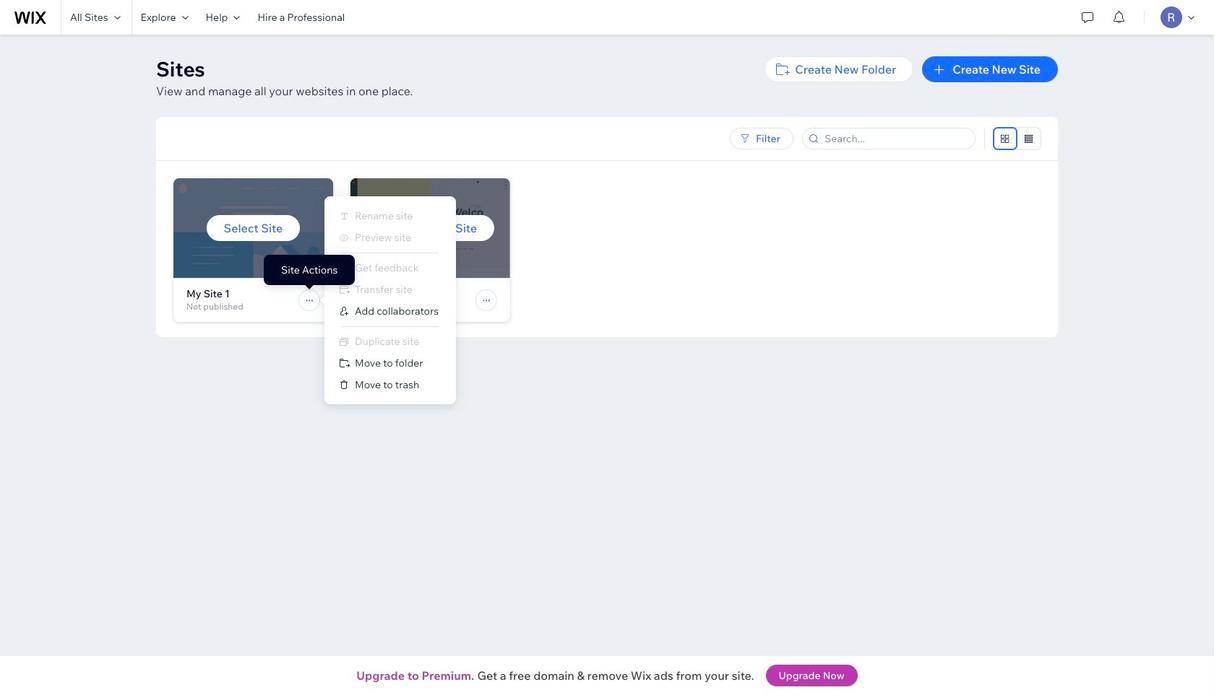 Task type: locate. For each thing, give the bounding box(es) containing it.
my site 1 image
[[173, 178, 333, 278]]

oranges squad image
[[350, 178, 510, 278]]

menu
[[324, 205, 456, 396]]

list
[[173, 178, 1058, 337]]



Task type: vqa. For each thing, say whether or not it's contained in the screenshot.
Site &
no



Task type: describe. For each thing, give the bounding box(es) containing it.
Search... field
[[820, 129, 970, 149]]



